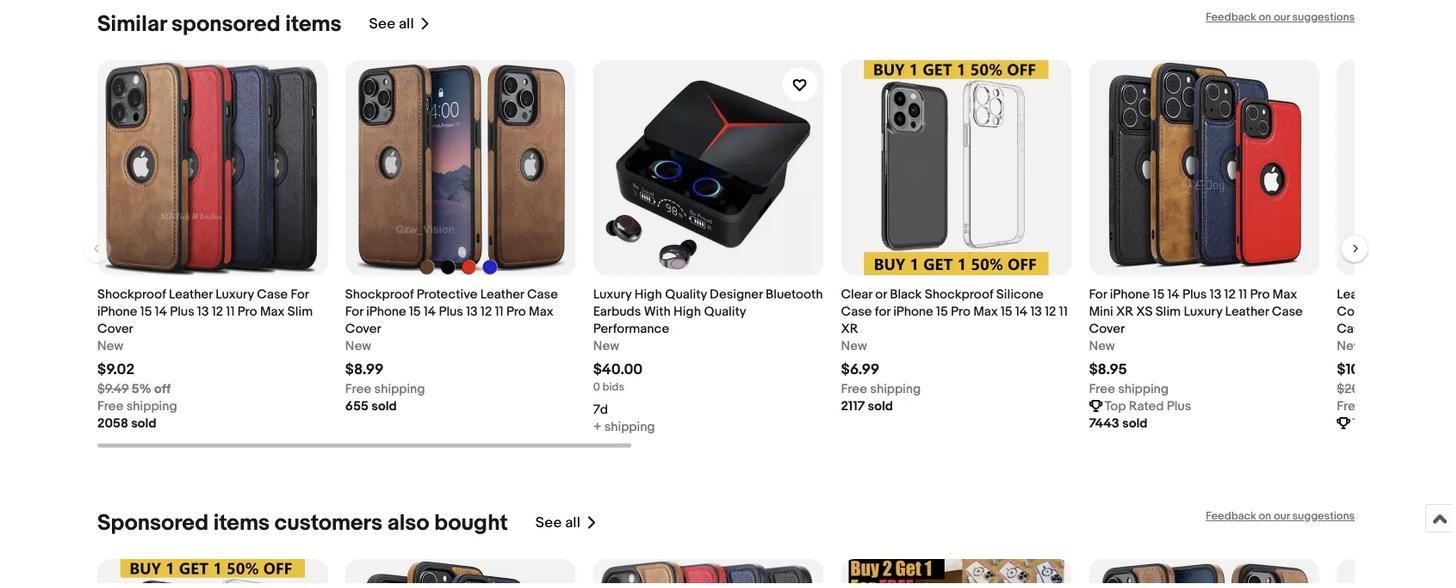 Task type: locate. For each thing, give the bounding box(es) containing it.
shockproof
[[97, 286, 166, 302], [345, 286, 414, 302], [925, 286, 993, 302]]

1 horizontal spatial see all link
[[536, 510, 598, 537]]

shipping up 655 sold text box
[[374, 381, 425, 397]]

0 horizontal spatial top
[[1105, 398, 1126, 414]]

shipping right +
[[604, 419, 655, 435]]

for inside shockproof protective leather case for iphone 15 14 plus 13 12 11 pro max cover new $8.99 free shipping 655 sold
[[345, 304, 363, 319]]

new text field for $8.99
[[345, 337, 371, 354]]

2117
[[841, 398, 865, 414]]

see for sponsored items customers also bought
[[536, 515, 562, 533]]

luxury inside for iphone 15 14 plus 13 12 11 pro max mini xr xs slim luxury leather case cover new $8.95 free shipping
[[1184, 304, 1222, 319]]

quality up with
[[665, 286, 707, 302]]

0 horizontal spatial xr
[[841, 321, 858, 336]]

5 new from the left
[[1089, 338, 1115, 354]]

Top Rated Plus text field
[[1105, 398, 1191, 415], [1352, 415, 1439, 432]]

shockproof left protective
[[345, 286, 414, 302]]

2 new text field from the left
[[841, 337, 867, 354]]

new up $9.02 on the bottom left of page
[[97, 338, 123, 354]]

new up $8.99 text box on the left of the page
[[345, 338, 371, 354]]

see for similar sponsored items
[[369, 15, 395, 33]]

new inside clear or black shockproof silicone case for iphone 15 pro max 15 14 13 12 11 xr new $6.99 free shipping 2117 sold
[[841, 338, 867, 354]]

top down $20.95
[[1352, 416, 1374, 431]]

shipping up 2117 sold text field at the bottom of the page
[[870, 381, 921, 397]]

2 new text field from the left
[[345, 337, 371, 354]]

$8.95 text field
[[1089, 361, 1127, 379]]

13 inside shockproof protective leather case for iphone 15 14 plus 13 12 11 pro max cover new $8.99 free shipping 655 sold
[[466, 304, 478, 319]]

0 vertical spatial on
[[1259, 11, 1271, 24]]

plus
[[1183, 286, 1207, 302], [170, 304, 194, 319], [439, 304, 463, 319], [1167, 398, 1191, 414], [1415, 416, 1439, 431]]

see all link
[[369, 11, 431, 37], [536, 510, 598, 537]]

+ shipping text field
[[593, 418, 655, 435]]

cover up $8.99 text box on the left of the page
[[345, 321, 381, 336]]

$10.95 text field
[[1337, 361, 1381, 379]]

2 horizontal spatial shockproof
[[925, 286, 993, 302]]

feedback on our suggestions link for sponsored items customers also bought
[[1206, 510, 1355, 524]]

xr
[[1116, 304, 1133, 319], [841, 321, 858, 336]]

$20.95
[[1337, 381, 1378, 397]]

2 slim from the left
[[1156, 304, 1181, 319]]

1 vertical spatial items
[[213, 510, 270, 537]]

+
[[593, 419, 601, 435]]

0 horizontal spatial luxury
[[215, 286, 254, 302]]

shipping down 5%
[[126, 398, 177, 414]]

new text field up $6.99
[[841, 337, 867, 354]]

12 inside clear or black shockproof silicone case for iphone 15 pro max 15 14 13 12 11 xr new $6.99 free shipping 2117 sold
[[1045, 304, 1056, 319]]

1 vertical spatial top
[[1352, 416, 1374, 431]]

designer
[[710, 286, 763, 302]]

quality
[[665, 286, 707, 302], [704, 304, 746, 319]]

all for similar sponsored items
[[399, 15, 414, 33]]

free down the $8.95 text field
[[1089, 381, 1115, 397]]

3 new from the left
[[593, 338, 619, 354]]

1 horizontal spatial high
[[674, 304, 701, 319]]

1 suggestions from the top
[[1292, 11, 1355, 24]]

luxury inside shockproof leather luxury case for iphone 15 14 plus 13 12 11 pro max slim cover new $9.02 $9.49 5% off free shipping 2058 sold
[[215, 286, 254, 302]]

customers
[[275, 510, 382, 537]]

0 horizontal spatial all
[[399, 15, 414, 33]]

1 horizontal spatial xr
[[1116, 304, 1133, 319]]

1 feedback from the top
[[1206, 11, 1256, 24]]

suggestions for similar sponsored items
[[1292, 11, 1355, 24]]

1 horizontal spatial items
[[285, 11, 342, 37]]

sponsored
[[97, 510, 209, 537]]

sold inside 7443 sold text box
[[1122, 416, 1148, 431]]

1 vertical spatial feedback on our suggestions link
[[1206, 510, 1355, 524]]

on for similar sponsored items
[[1259, 11, 1271, 24]]

iphone inside shockproof leather luxury case for iphone 15 14 plus 13 12 11 pro max slim cover new $9.02 $9.49 5% off free shipping 2058 sold
[[97, 304, 137, 319]]

1 new from the left
[[97, 338, 123, 354]]

6 new from the left
[[1337, 338, 1363, 354]]

1 vertical spatial see
[[536, 515, 562, 533]]

see all link for similar sponsored items
[[369, 11, 431, 37]]

1 horizontal spatial all
[[565, 515, 580, 533]]

1 new text field from the left
[[97, 337, 123, 354]]

0 vertical spatial xr
[[1116, 304, 1133, 319]]

$8.99
[[345, 361, 384, 379]]

shipping inside leather wallet card new $10.95 $20.95 free shipping
[[1366, 398, 1417, 414]]

1 vertical spatial see all link
[[536, 510, 598, 537]]

1 horizontal spatial top rated plus
[[1352, 416, 1439, 431]]

1 horizontal spatial see all
[[536, 515, 580, 533]]

4 new text field from the left
[[1337, 337, 1363, 354]]

2 feedback from the top
[[1206, 510, 1256, 524]]

luxury high quality designer bluetooth earbuds with high quality performance new $40.00 0 bids 7d + shipping
[[593, 286, 823, 435]]

1 feedback on our suggestions from the top
[[1206, 11, 1355, 24]]

feedback for similar sponsored items
[[1206, 11, 1256, 24]]

13
[[1210, 286, 1222, 302], [197, 304, 209, 319], [466, 304, 478, 319], [1031, 304, 1042, 319]]

luxury
[[215, 286, 254, 302], [593, 286, 632, 302], [1184, 304, 1222, 319]]

feedback on our suggestions for sponsored items customers also bought
[[1206, 510, 1355, 524]]

card
[[1423, 286, 1452, 302]]

1 horizontal spatial luxury
[[593, 286, 632, 302]]

iphone inside clear or black shockproof silicone case for iphone 15 pro max 15 14 13 12 11 xr new $6.99 free shipping 2117 sold
[[893, 304, 933, 319]]

all for sponsored items customers also bought
[[565, 515, 580, 533]]

1 horizontal spatial new text field
[[841, 337, 867, 354]]

high right with
[[674, 304, 701, 319]]

shipping
[[374, 381, 425, 397], [870, 381, 921, 397], [1118, 381, 1169, 397], [126, 398, 177, 414], [1366, 398, 1417, 414], [604, 419, 655, 435]]

feedback on our suggestions link
[[1206, 11, 1355, 24], [1206, 510, 1355, 524]]

top rated plus text field down $20.95 "text box"
[[1352, 415, 1439, 432]]

quality down designer
[[704, 304, 746, 319]]

sold down free shipping text box
[[371, 398, 397, 414]]

shipping down $20.95 "text box"
[[1366, 398, 1417, 414]]

leather
[[169, 286, 213, 302], [480, 286, 524, 302], [1337, 286, 1381, 302], [1225, 304, 1269, 319]]

0 vertical spatial see all link
[[369, 11, 431, 37]]

0 horizontal spatial new text field
[[593, 337, 619, 354]]

earbuds
[[593, 304, 641, 319]]

1 vertical spatial high
[[674, 304, 701, 319]]

1 slim from the left
[[287, 304, 313, 319]]

1 horizontal spatial see
[[536, 515, 562, 533]]

1 vertical spatial see all
[[536, 515, 580, 533]]

free down $20.95
[[1337, 398, 1363, 414]]

11
[[1239, 286, 1247, 302], [226, 304, 235, 319], [495, 304, 504, 319], [1059, 304, 1068, 319]]

for iphone 15 14 plus 13 12 11 pro max mini xr xs slim luxury leather case cover new $8.95 free shipping
[[1089, 286, 1303, 397]]

2058 sold text field
[[97, 415, 156, 432]]

black
[[890, 286, 922, 302]]

0 vertical spatial our
[[1274, 11, 1290, 24]]

1 new text field from the left
[[593, 337, 619, 354]]

new
[[97, 338, 123, 354], [345, 338, 371, 354], [593, 338, 619, 354], [841, 338, 867, 354], [1089, 338, 1115, 354], [1337, 338, 1363, 354]]

sold right 7443
[[1122, 416, 1148, 431]]

1 horizontal spatial slim
[[1156, 304, 1181, 319]]

0 vertical spatial top rated plus
[[1105, 398, 1191, 414]]

1 vertical spatial feedback
[[1206, 510, 1256, 524]]

top
[[1105, 398, 1126, 414], [1352, 416, 1374, 431]]

sponsored items customers also bought
[[97, 510, 508, 537]]

2 cover from the left
[[345, 321, 381, 336]]

new text field up $9.02 on the bottom left of page
[[97, 337, 123, 354]]

12
[[1224, 286, 1236, 302], [212, 304, 223, 319], [481, 304, 492, 319], [1045, 304, 1056, 319]]

4 new from the left
[[841, 338, 867, 354]]

1 vertical spatial suggestions
[[1292, 510, 1355, 524]]

clear
[[841, 286, 872, 302]]

slim
[[287, 304, 313, 319], [1156, 304, 1181, 319]]

1 horizontal spatial shockproof
[[345, 286, 414, 302]]

1 horizontal spatial rated
[[1377, 416, 1412, 431]]

for
[[291, 286, 309, 302], [1089, 286, 1107, 302], [345, 304, 363, 319]]

rated up 7443 sold
[[1129, 398, 1164, 414]]

1 horizontal spatial for
[[345, 304, 363, 319]]

2 on from the top
[[1259, 510, 1271, 524]]

items
[[285, 11, 342, 37], [213, 510, 270, 537]]

1 vertical spatial rated
[[1377, 416, 1412, 431]]

iphone down black
[[893, 304, 933, 319]]

iphone up $9.02 on the bottom left of page
[[97, 304, 137, 319]]

$8.95
[[1089, 361, 1127, 379]]

free inside shockproof protective leather case for iphone 15 14 plus 13 12 11 pro max cover new $8.99 free shipping 655 sold
[[345, 381, 371, 397]]

rated down $20.95 "text box"
[[1377, 416, 1412, 431]]

pro inside shockproof protective leather case for iphone 15 14 plus 13 12 11 pro max cover new $8.99 free shipping 655 sold
[[506, 304, 526, 319]]

new text field up $10.95 at the bottom of page
[[1337, 337, 1363, 354]]

2 horizontal spatial cover
[[1089, 321, 1125, 336]]

1 vertical spatial feedback on our suggestions
[[1206, 510, 1355, 524]]

0 vertical spatial quality
[[665, 286, 707, 302]]

0 horizontal spatial cover
[[97, 321, 133, 336]]

off
[[154, 381, 171, 397]]

new up $10.95 at the bottom of page
[[1337, 338, 1363, 354]]

2 horizontal spatial for
[[1089, 286, 1107, 302]]

15 inside shockproof protective leather case for iphone 15 14 plus 13 12 11 pro max cover new $8.99 free shipping 655 sold
[[409, 304, 421, 319]]

$9.02 text field
[[97, 361, 134, 379]]

15
[[1153, 286, 1165, 302], [140, 304, 152, 319], [409, 304, 421, 319], [936, 304, 948, 319], [1001, 304, 1013, 319]]

1 shockproof from the left
[[97, 286, 166, 302]]

feedback on our suggestions link for similar sponsored items
[[1206, 11, 1355, 24]]

slim inside for iphone 15 14 plus 13 12 11 pro max mini xr xs slim luxury leather case cover new $8.95 free shipping
[[1156, 304, 1181, 319]]

new inside shockproof protective leather case for iphone 15 14 plus 13 12 11 pro max cover new $8.99 free shipping 655 sold
[[345, 338, 371, 354]]

shockproof protective leather case for iphone 15 14 plus 13 12 11 pro max cover new $8.99 free shipping 655 sold
[[345, 286, 558, 414]]

0 vertical spatial top
[[1105, 398, 1126, 414]]

1 horizontal spatial cover
[[345, 321, 381, 336]]

rated
[[1129, 398, 1164, 414], [1377, 416, 1412, 431]]

0 vertical spatial suggestions
[[1292, 11, 1355, 24]]

12 inside shockproof protective leather case for iphone 15 14 plus 13 12 11 pro max cover new $8.99 free shipping 655 sold
[[481, 304, 492, 319]]

0 horizontal spatial see all link
[[369, 11, 431, 37]]

on
[[1259, 11, 1271, 24], [1259, 510, 1271, 524]]

top up 7443 sold text box
[[1105, 398, 1126, 414]]

3 new text field from the left
[[1089, 337, 1115, 354]]

Free shipping text field
[[841, 380, 921, 398], [1089, 380, 1169, 398], [97, 398, 177, 415], [1337, 398, 1417, 415]]

our
[[1274, 11, 1290, 24], [1274, 510, 1290, 524]]

max inside clear or black shockproof silicone case for iphone 15 pro max 15 14 13 12 11 xr new $6.99 free shipping 2117 sold
[[973, 304, 998, 319]]

11 inside clear or black shockproof silicone case for iphone 15 pro max 15 14 13 12 11 xr new $6.99 free shipping 2117 sold
[[1059, 304, 1068, 319]]

0 horizontal spatial see all
[[369, 15, 414, 33]]

1 horizontal spatial top
[[1352, 416, 1374, 431]]

0 vertical spatial feedback on our suggestions
[[1206, 11, 1355, 24]]

new text field up $40.00 text field
[[593, 337, 619, 354]]

top rated plus down $20.95 "text box"
[[1352, 416, 1439, 431]]

max inside for iphone 15 14 plus 13 12 11 pro max mini xr xs slim luxury leather case cover new $8.95 free shipping
[[1273, 286, 1297, 302]]

cover inside shockproof protective leather case for iphone 15 14 plus 13 12 11 pro max cover new $8.99 free shipping 655 sold
[[345, 321, 381, 336]]

top rated plus
[[1105, 398, 1191, 414], [1352, 416, 1439, 431]]

2 feedback on our suggestions link from the top
[[1206, 510, 1355, 524]]

7443
[[1089, 416, 1119, 431]]

0 horizontal spatial for
[[291, 286, 309, 302]]

655 sold text field
[[345, 398, 397, 415]]

feedback on our suggestions for similar sponsored items
[[1206, 11, 1355, 24]]

new up $40.00 text field
[[593, 338, 619, 354]]

new up $6.99
[[841, 338, 867, 354]]

2 new from the left
[[345, 338, 371, 354]]

11 inside shockproof leather luxury case for iphone 15 14 plus 13 12 11 pro max slim cover new $9.02 $9.49 5% off free shipping 2058 sold
[[226, 304, 235, 319]]

new inside shockproof leather luxury case for iphone 15 14 plus 13 12 11 pro max slim cover new $9.02 $9.49 5% off free shipping 2058 sold
[[97, 338, 123, 354]]

high up with
[[635, 286, 662, 302]]

cover down mini
[[1089, 321, 1125, 336]]

feedback
[[1206, 11, 1256, 24], [1206, 510, 1256, 524]]

shockproof right black
[[925, 286, 993, 302]]

1 horizontal spatial top rated plus text field
[[1352, 415, 1439, 432]]

shipping down the $8.95 text field
[[1118, 381, 1169, 397]]

free up '2117'
[[841, 381, 867, 397]]

7d text field
[[593, 401, 608, 418]]

see
[[369, 15, 395, 33], [536, 515, 562, 533]]

new text field up $8.99 text box on the left of the page
[[345, 337, 371, 354]]

0 vertical spatial all
[[399, 15, 414, 33]]

7d
[[593, 402, 608, 417]]

1 vertical spatial our
[[1274, 510, 1290, 524]]

iphone up $8.99
[[366, 304, 406, 319]]

new up the $8.95 text field
[[1089, 338, 1115, 354]]

2 shockproof from the left
[[345, 286, 414, 302]]

clear or black shockproof silicone case for iphone 15 pro max 15 14 13 12 11 xr new $6.99 free shipping 2117 sold
[[841, 286, 1068, 414]]

1 vertical spatial all
[[565, 515, 580, 533]]

new inside luxury high quality designer bluetooth earbuds with high quality performance new $40.00 0 bids 7d + shipping
[[593, 338, 619, 354]]

sold inside shockproof leather luxury case for iphone 15 14 plus 13 12 11 pro max slim cover new $9.02 $9.49 5% off free shipping 2058 sold
[[131, 416, 156, 431]]

3 shockproof from the left
[[925, 286, 993, 302]]

all
[[399, 15, 414, 33], [565, 515, 580, 533]]

sold
[[371, 398, 397, 414], [868, 398, 893, 414], [131, 416, 156, 431], [1122, 416, 1148, 431]]

max
[[1273, 286, 1297, 302], [260, 304, 285, 319], [529, 304, 553, 319], [973, 304, 998, 319]]

New text field
[[593, 337, 619, 354], [841, 337, 867, 354]]

pro
[[1250, 286, 1270, 302], [238, 304, 257, 319], [506, 304, 526, 319], [951, 304, 971, 319]]

See all text field
[[369, 15, 414, 33]]

1 vertical spatial xr
[[841, 321, 858, 336]]

leather inside for iphone 15 14 plus 13 12 11 pro max mini xr xs slim luxury leather case cover new $8.95 free shipping
[[1225, 304, 1269, 319]]

shockproof inside shockproof protective leather case for iphone 15 14 plus 13 12 11 pro max cover new $8.99 free shipping 655 sold
[[345, 286, 414, 302]]

1 vertical spatial quality
[[704, 304, 746, 319]]

new inside leather wallet card new $10.95 $20.95 free shipping
[[1337, 338, 1363, 354]]

14 inside shockproof protective leather case for iphone 15 14 plus 13 12 11 pro max cover new $8.99 free shipping 655 sold
[[424, 304, 436, 319]]

xr left xs
[[1116, 304, 1133, 319]]

case
[[257, 286, 288, 302], [527, 286, 558, 302], [841, 304, 872, 319], [1272, 304, 1303, 319]]

free inside for iphone 15 14 plus 13 12 11 pro max mini xr xs slim luxury leather case cover new $8.95 free shipping
[[1089, 381, 1115, 397]]

2 our from the top
[[1274, 510, 1290, 524]]

2 suggestions from the top
[[1292, 510, 1355, 524]]

Free shipping text field
[[345, 380, 425, 398]]

shockproof up $9.02 text field
[[97, 286, 166, 302]]

0 vertical spatial see all
[[369, 15, 414, 33]]

for inside shockproof leather luxury case for iphone 15 14 plus 13 12 11 pro max slim cover new $9.02 $9.49 5% off free shipping 2058 sold
[[291, 286, 309, 302]]

0 vertical spatial rated
[[1129, 398, 1164, 414]]

0 vertical spatial feedback
[[1206, 11, 1256, 24]]

free
[[345, 381, 371, 397], [841, 381, 867, 397], [1089, 381, 1115, 397], [97, 398, 124, 414], [1337, 398, 1363, 414]]

free up 2058
[[97, 398, 124, 414]]

0 vertical spatial feedback on our suggestions link
[[1206, 11, 1355, 24]]

new text field for $9.02
[[97, 337, 123, 354]]

high
[[635, 286, 662, 302], [674, 304, 701, 319]]

New text field
[[97, 337, 123, 354], [345, 337, 371, 354], [1089, 337, 1115, 354], [1337, 337, 1363, 354]]

shipping inside shockproof leather luxury case for iphone 15 14 plus 13 12 11 pro max slim cover new $9.02 $9.49 5% off free shipping 2058 sold
[[126, 398, 177, 414]]

2 horizontal spatial luxury
[[1184, 304, 1222, 319]]

15 inside shockproof leather luxury case for iphone 15 14 plus 13 12 11 pro max slim cover new $9.02 $9.49 5% off free shipping 2058 sold
[[140, 304, 152, 319]]

shockproof for $8.99
[[345, 286, 414, 302]]

7443 sold
[[1089, 416, 1148, 431]]

on for sponsored items customers also bought
[[1259, 510, 1271, 524]]

our for sponsored items customers also bought
[[1274, 510, 1290, 524]]

new text field up the $8.95 text field
[[1089, 337, 1115, 354]]

shipping inside luxury high quality designer bluetooth earbuds with high quality performance new $40.00 0 bids 7d + shipping
[[604, 419, 655, 435]]

sold right 2058
[[131, 416, 156, 431]]

see all for similar sponsored items
[[369, 15, 414, 33]]

0 vertical spatial see
[[369, 15, 395, 33]]

mini
[[1089, 304, 1113, 319]]

cover
[[97, 321, 133, 336], [345, 321, 381, 336], [1089, 321, 1125, 336]]

iphone inside for iphone 15 14 plus 13 12 11 pro max mini xr xs slim luxury leather case cover new $8.95 free shipping
[[1110, 286, 1150, 302]]

case inside shockproof leather luxury case for iphone 15 14 plus 13 12 11 pro max slim cover new $9.02 $9.49 5% off free shipping 2058 sold
[[257, 286, 288, 302]]

case inside clear or black shockproof silicone case for iphone 15 pro max 15 14 13 12 11 xr new $6.99 free shipping 2117 sold
[[841, 304, 872, 319]]

0 horizontal spatial shockproof
[[97, 286, 166, 302]]

top rated plus up 7443 sold
[[1105, 398, 1191, 414]]

iphone inside shockproof protective leather case for iphone 15 14 plus 13 12 11 pro max cover new $8.99 free shipping 655 sold
[[366, 304, 406, 319]]

shockproof inside shockproof leather luxury case for iphone 15 14 plus 13 12 11 pro max slim cover new $9.02 $9.49 5% off free shipping 2058 sold
[[97, 286, 166, 302]]

suggestions
[[1292, 11, 1355, 24], [1292, 510, 1355, 524]]

14 inside for iphone 15 14 plus 13 12 11 pro max mini xr xs slim luxury leather case cover new $8.95 free shipping
[[1168, 286, 1180, 302]]

sold right '2117'
[[868, 398, 893, 414]]

free inside clear or black shockproof silicone case for iphone 15 pro max 15 14 13 12 11 xr new $6.99 free shipping 2117 sold
[[841, 381, 867, 397]]

1 our from the top
[[1274, 11, 1290, 24]]

1 on from the top
[[1259, 11, 1271, 24]]

iphone
[[1110, 286, 1150, 302], [97, 304, 137, 319], [366, 304, 406, 319], [893, 304, 933, 319]]

pro inside clear or black shockproof silicone case for iphone 15 pro max 15 14 13 12 11 xr new $6.99 free shipping 2117 sold
[[951, 304, 971, 319]]

0 horizontal spatial top rated plus
[[1105, 398, 1191, 414]]

sponsored
[[171, 11, 280, 37]]

free up 655 at the left
[[345, 381, 371, 397]]

0 horizontal spatial see
[[369, 15, 395, 33]]

7443 sold text field
[[1089, 415, 1148, 432]]

14
[[1168, 286, 1180, 302], [155, 304, 167, 319], [424, 304, 436, 319], [1015, 304, 1028, 319]]

max inside shockproof leather luxury case for iphone 15 14 plus 13 12 11 pro max slim cover new $9.02 $9.49 5% off free shipping 2058 sold
[[260, 304, 285, 319]]

2 feedback on our suggestions from the top
[[1206, 510, 1355, 524]]

new inside for iphone 15 14 plus 13 12 11 pro max mini xr xs slim luxury leather case cover new $8.95 free shipping
[[1089, 338, 1115, 354]]

iphone up xs
[[1110, 286, 1150, 302]]

0 horizontal spatial slim
[[287, 304, 313, 319]]

top rated plus text field up 7443 sold
[[1105, 398, 1191, 415]]

14 inside clear or black shockproof silicone case for iphone 15 pro max 15 14 13 12 11 xr new $6.99 free shipping 2117 sold
[[1015, 304, 1028, 319]]

see all
[[369, 15, 414, 33], [536, 515, 580, 533]]

$10.95
[[1337, 361, 1381, 379]]

0 vertical spatial high
[[635, 286, 662, 302]]

3 cover from the left
[[1089, 321, 1125, 336]]

655
[[345, 398, 369, 414]]

feedback on our suggestions
[[1206, 11, 1355, 24], [1206, 510, 1355, 524]]

xr down clear
[[841, 321, 858, 336]]

shipping inside shockproof protective leather case for iphone 15 14 plus 13 12 11 pro max cover new $8.99 free shipping 655 sold
[[374, 381, 425, 397]]

cover up $9.02 on the bottom left of page
[[97, 321, 133, 336]]

2058
[[97, 416, 128, 431]]

1 feedback on our suggestions link from the top
[[1206, 11, 1355, 24]]

1 vertical spatial on
[[1259, 510, 1271, 524]]

new text field for $10.95
[[1337, 337, 1363, 354]]

1 cover from the left
[[97, 321, 133, 336]]

12 inside shockproof leather luxury case for iphone 15 14 plus 13 12 11 pro max slim cover new $9.02 $9.49 5% off free shipping 2058 sold
[[212, 304, 223, 319]]



Task type: vqa. For each thing, say whether or not it's contained in the screenshot.
COMPLETED
no



Task type: describe. For each thing, give the bounding box(es) containing it.
plus inside shockproof leather luxury case for iphone 15 14 plus 13 12 11 pro max slim cover new $9.02 $9.49 5% off free shipping 2058 sold
[[170, 304, 194, 319]]

free inside shockproof leather luxury case for iphone 15 14 plus 13 12 11 pro max slim cover new $9.02 $9.49 5% off free shipping 2058 sold
[[97, 398, 124, 414]]

bluetooth
[[766, 286, 823, 302]]

leather inside shockproof leather luxury case for iphone 15 14 plus 13 12 11 pro max slim cover new $9.02 $9.49 5% off free shipping 2058 sold
[[169, 286, 213, 302]]

with
[[644, 304, 671, 319]]

0 horizontal spatial rated
[[1129, 398, 1164, 414]]

See all text field
[[536, 515, 580, 533]]

protective
[[417, 286, 477, 302]]

leather wallet card new $10.95 $20.95 free shipping
[[1337, 286, 1452, 414]]

for for new
[[291, 286, 309, 302]]

$40.00
[[593, 361, 643, 379]]

plus inside shockproof protective leather case for iphone 15 14 plus 13 12 11 pro max cover new $8.99 free shipping 655 sold
[[439, 304, 463, 319]]

see all for sponsored items customers also bought
[[536, 515, 580, 533]]

free shipping text field down 5%
[[97, 398, 177, 415]]

2117 sold text field
[[841, 398, 893, 415]]

shockproof for new
[[97, 286, 166, 302]]

13 inside for iphone 15 14 plus 13 12 11 pro max mini xr xs slim luxury leather case cover new $8.95 free shipping
[[1210, 286, 1222, 302]]

slim inside shockproof leather luxury case for iphone 15 14 plus 13 12 11 pro max slim cover new $9.02 $9.49 5% off free shipping 2058 sold
[[287, 304, 313, 319]]

similar sponsored items
[[97, 11, 342, 37]]

xr inside for iphone 15 14 plus 13 12 11 pro max mini xr xs slim luxury leather case cover new $8.95 free shipping
[[1116, 304, 1133, 319]]

new text field for $40.00
[[593, 337, 619, 354]]

0 vertical spatial items
[[285, 11, 342, 37]]

$6.99 text field
[[841, 361, 880, 379]]

max inside shockproof protective leather case for iphone 15 14 plus 13 12 11 pro max cover new $8.99 free shipping 655 sold
[[529, 304, 553, 319]]

for
[[875, 304, 890, 319]]

shockproof inside clear or black shockproof silicone case for iphone 15 pro max 15 14 13 12 11 xr new $6.99 free shipping 2117 sold
[[925, 286, 993, 302]]

for inside for iphone 15 14 plus 13 12 11 pro max mini xr xs slim luxury leather case cover new $8.95 free shipping
[[1089, 286, 1107, 302]]

1 vertical spatial top rated plus
[[1352, 416, 1439, 431]]

case inside shockproof protective leather case for iphone 15 14 plus 13 12 11 pro max cover new $8.99 free shipping 655 sold
[[527, 286, 558, 302]]

shockproof leather luxury case for iphone 15 14 plus 13 12 11 pro max slim cover new $9.02 $9.49 5% off free shipping 2058 sold
[[97, 286, 313, 431]]

11 inside shockproof protective leather case for iphone 15 14 plus 13 12 11 pro max cover new $8.99 free shipping 655 sold
[[495, 304, 504, 319]]

luxury inside luxury high quality designer bluetooth earbuds with high quality performance new $40.00 0 bids 7d + shipping
[[593, 286, 632, 302]]

13 inside clear or black shockproof silicone case for iphone 15 pro max 15 14 13 12 11 xr new $6.99 free shipping 2117 sold
[[1031, 304, 1042, 319]]

$40.00 text field
[[593, 361, 643, 379]]

11 inside for iphone 15 14 plus 13 12 11 pro max mini xr xs slim luxury leather case cover new $8.95 free shipping
[[1239, 286, 1247, 302]]

xs
[[1136, 304, 1153, 319]]

for for $8.99
[[345, 304, 363, 319]]

similar
[[97, 11, 167, 37]]

also
[[387, 510, 429, 537]]

sold inside clear or black shockproof silicone case for iphone 15 pro max 15 14 13 12 11 xr new $6.99 free shipping 2117 sold
[[868, 398, 893, 414]]

cover inside for iphone 15 14 plus 13 12 11 pro max mini xr xs slim luxury leather case cover new $8.95 free shipping
[[1089, 321, 1125, 336]]

13 inside shockproof leather luxury case for iphone 15 14 plus 13 12 11 pro max slim cover new $9.02 $9.49 5% off free shipping 2058 sold
[[197, 304, 209, 319]]

$9.49
[[97, 381, 129, 397]]

free shipping text field down the $8.95 text field
[[1089, 380, 1169, 398]]

wallet
[[1384, 286, 1421, 302]]

0
[[593, 380, 600, 394]]

our for similar sponsored items
[[1274, 11, 1290, 24]]

free shipping text field down $6.99 text box in the right of the page
[[841, 380, 921, 398]]

pro inside shockproof leather luxury case for iphone 15 14 plus 13 12 11 pro max slim cover new $9.02 $9.49 5% off free shipping 2058 sold
[[238, 304, 257, 319]]

free inside leather wallet card new $10.95 $20.95 free shipping
[[1337, 398, 1363, 414]]

performance
[[593, 321, 669, 336]]

see all link for sponsored items customers also bought
[[536, 510, 598, 537]]

0 horizontal spatial top rated plus text field
[[1105, 398, 1191, 415]]

shipping inside clear or black shockproof silicone case for iphone 15 pro max 15 14 13 12 11 xr new $6.99 free shipping 2117 sold
[[870, 381, 921, 397]]

previous price $20.95 48% off text field
[[1337, 380, 1428, 398]]

bought
[[434, 510, 508, 537]]

free shipping text field down $20.95
[[1337, 398, 1417, 415]]

suggestions for sponsored items customers also bought
[[1292, 510, 1355, 524]]

previous price $9.49 5% off text field
[[97, 380, 171, 398]]

xr inside clear or black shockproof silicone case for iphone 15 pro max 15 14 13 12 11 xr new $6.99 free shipping 2117 sold
[[841, 321, 858, 336]]

top for left top rated plus text box
[[1105, 398, 1126, 414]]

0 bids text field
[[593, 380, 624, 394]]

$9.02
[[97, 361, 134, 379]]

$6.99
[[841, 361, 880, 379]]

0 horizontal spatial items
[[213, 510, 270, 537]]

top for top rated plus text box to the right
[[1352, 416, 1374, 431]]

5%
[[132, 381, 151, 397]]

new text field for $8.95
[[1089, 337, 1115, 354]]

14 inside shockproof leather luxury case for iphone 15 14 plus 13 12 11 pro max slim cover new $9.02 $9.49 5% off free shipping 2058 sold
[[155, 304, 167, 319]]

plus inside for iphone 15 14 plus 13 12 11 pro max mini xr xs slim luxury leather case cover new $8.95 free shipping
[[1183, 286, 1207, 302]]

12 inside for iphone 15 14 plus 13 12 11 pro max mini xr xs slim luxury leather case cover new $8.95 free shipping
[[1224, 286, 1236, 302]]

leather inside shockproof protective leather case for iphone 15 14 plus 13 12 11 pro max cover new $8.99 free shipping 655 sold
[[480, 286, 524, 302]]

case inside for iphone 15 14 plus 13 12 11 pro max mini xr xs slim luxury leather case cover new $8.95 free shipping
[[1272, 304, 1303, 319]]

cover inside shockproof leather luxury case for iphone 15 14 plus 13 12 11 pro max slim cover new $9.02 $9.49 5% off free shipping 2058 sold
[[97, 321, 133, 336]]

leather inside leather wallet card new $10.95 $20.95 free shipping
[[1337, 286, 1381, 302]]

feedback for sponsored items customers also bought
[[1206, 510, 1256, 524]]

0 horizontal spatial high
[[635, 286, 662, 302]]

silicone
[[996, 286, 1044, 302]]

sold inside shockproof protective leather case for iphone 15 14 plus 13 12 11 pro max cover new $8.99 free shipping 655 sold
[[371, 398, 397, 414]]

or
[[875, 286, 887, 302]]

bids
[[603, 380, 624, 394]]

$8.99 text field
[[345, 361, 384, 379]]

pro inside for iphone 15 14 plus 13 12 11 pro max mini xr xs slim luxury leather case cover new $8.95 free shipping
[[1250, 286, 1270, 302]]

shipping inside for iphone 15 14 plus 13 12 11 pro max mini xr xs slim luxury leather case cover new $8.95 free shipping
[[1118, 381, 1169, 397]]

new text field for $6.99
[[841, 337, 867, 354]]

15 inside for iphone 15 14 plus 13 12 11 pro max mini xr xs slim luxury leather case cover new $8.95 free shipping
[[1153, 286, 1165, 302]]



